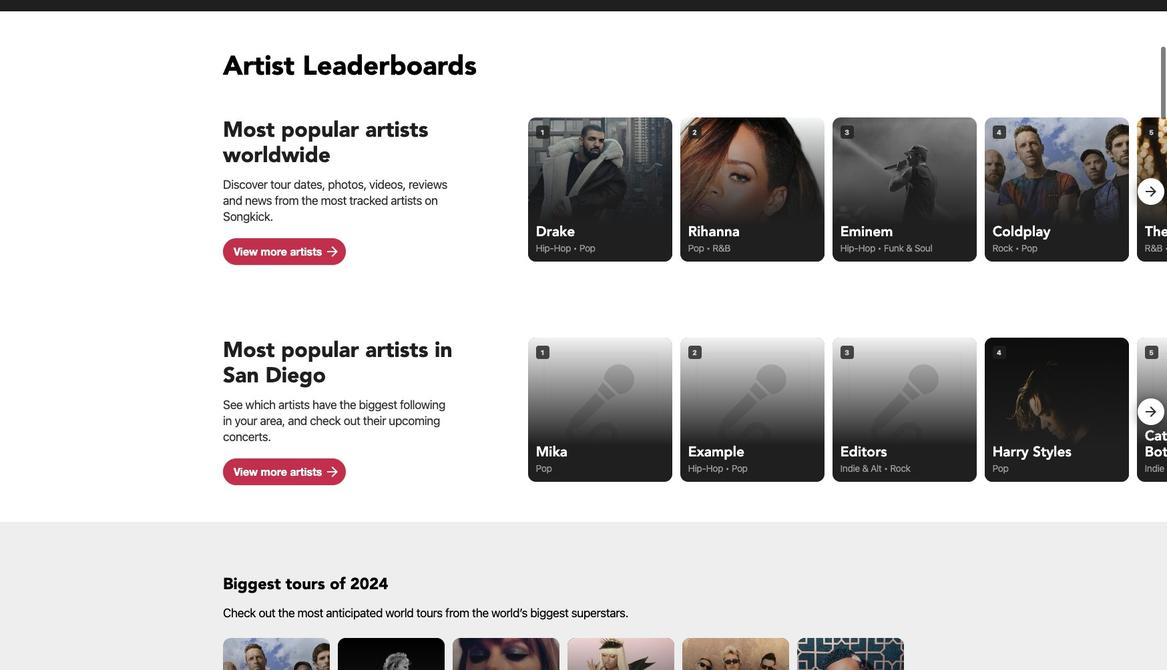 Task type: vqa. For each thing, say whether or not it's contained in the screenshot.
& inside Cat Indie &
yes



Task type: locate. For each thing, give the bounding box(es) containing it.
biggest tours of 2024
[[223, 572, 388, 594]]

on
[[425, 192, 438, 206]]

4 for most popular artists worldwide
[[997, 127, 1002, 135]]

view more artists for most popular artists worldwide
[[234, 244, 322, 256]]

1 vertical spatial 3
[[845, 347, 850, 355]]

from left world's
[[445, 605, 469, 619]]

r&b down 'the'
[[1145, 241, 1163, 252]]

world's
[[491, 605, 528, 619]]

most popular artists worldwide
[[223, 114, 428, 169]]

hip- inside eminem hip-hop • funk & soul
[[840, 241, 858, 252]]

and down discover
[[223, 192, 242, 206]]

cat indie &
[[1145, 425, 1167, 473]]

5 for most popular artists in san diego
[[1149, 347, 1154, 355]]

worldwide
[[223, 139, 331, 169]]

view more artists down concerts.
[[234, 464, 322, 477]]

0 vertical spatial in
[[435, 335, 452, 364]]

from down tour
[[275, 192, 299, 206]]

tours right world
[[416, 605, 443, 619]]

1 r&b from the left
[[713, 241, 731, 252]]

0 vertical spatial popular
[[281, 114, 359, 144]]

concerts.
[[223, 429, 271, 443]]

popular for worldwide
[[281, 114, 359, 144]]

1 vertical spatial view more artists link
[[223, 457, 346, 484]]

2 2 from the top
[[693, 347, 697, 355]]

•
[[573, 241, 577, 252], [706, 241, 710, 252], [878, 241, 882, 252], [1015, 241, 1019, 252], [1165, 241, 1167, 252], [725, 461, 729, 473], [884, 461, 888, 473]]

1 vertical spatial out
[[259, 605, 275, 619]]

0 vertical spatial and
[[223, 192, 242, 206]]

artists down discover tour dates, photos, videos, reviews and news from the most tracked artists on songkick.
[[290, 244, 322, 256]]

view more artists link down the songkick.
[[223, 237, 346, 264]]

• inside the r&b •
[[1165, 241, 1167, 252]]

popular up dates,
[[281, 114, 359, 144]]

eminem hip-hop • funk & soul
[[840, 221, 933, 252]]

1
[[541, 127, 544, 135], [541, 347, 544, 355]]

& for cat
[[1167, 461, 1167, 473]]

2 3 from the top
[[845, 347, 850, 355]]

0 horizontal spatial in
[[223, 412, 232, 427]]

rock
[[993, 241, 1013, 252], [890, 461, 911, 473]]

view down concerts.
[[234, 464, 258, 477]]

most popular artists in san diego
[[223, 335, 452, 389]]

0 horizontal spatial indie
[[840, 461, 860, 473]]

• down example
[[725, 461, 729, 473]]

the r&b •
[[1145, 221, 1167, 252]]

0 horizontal spatial tours
[[286, 572, 325, 594]]

discover
[[223, 176, 268, 190]]

artists
[[365, 114, 428, 144], [391, 192, 422, 206], [290, 244, 322, 256], [365, 335, 428, 364], [278, 396, 310, 410], [290, 464, 322, 477]]

more
[[261, 244, 287, 256], [261, 464, 287, 477]]

more down the songkick.
[[261, 244, 287, 256]]

1 vertical spatial 1
[[541, 347, 544, 355]]

1 view from the top
[[234, 244, 258, 256]]

& inside editors indie & alt • rock
[[862, 461, 869, 473]]

1 horizontal spatial biggest
[[530, 605, 569, 619]]

1 for most popular artists worldwide
[[541, 127, 544, 135]]

artists up following
[[365, 335, 428, 364]]

0 horizontal spatial r&b
[[713, 241, 731, 252]]

rihanna
[[688, 221, 740, 240]]

out left their
[[344, 412, 360, 427]]

&
[[906, 241, 912, 252], [862, 461, 869, 473], [1167, 461, 1167, 473]]

and
[[223, 192, 242, 206], [288, 412, 307, 427]]

hop inside example hip-hop • pop
[[706, 461, 723, 473]]

1 vertical spatial more
[[261, 464, 287, 477]]

most inside most popular artists worldwide
[[223, 114, 275, 144]]

soul
[[915, 241, 933, 252]]

anticipated
[[326, 605, 383, 619]]

songkick.
[[223, 208, 273, 222]]

more for most popular artists in san diego
[[261, 464, 287, 477]]

1 vertical spatial in
[[223, 412, 232, 427]]

2 more from the top
[[261, 464, 287, 477]]

the
[[1145, 221, 1167, 240]]

• down drake
[[573, 241, 577, 252]]

discover tour dates, photos, videos, reviews and news from the most tracked artists on songkick.
[[223, 176, 447, 222]]

1 horizontal spatial indie
[[1145, 461, 1164, 473]]

tours
[[286, 572, 325, 594], [416, 605, 443, 619]]

most down photos,
[[321, 192, 347, 206]]

1 vertical spatial view
[[234, 464, 258, 477]]

artists up videos,
[[365, 114, 428, 144]]

most up discover
[[223, 114, 275, 144]]

in inside most popular artists in san diego
[[435, 335, 452, 364]]

0 horizontal spatial hip-
[[536, 241, 554, 252]]

hop
[[554, 241, 571, 252], [858, 241, 875, 252], [706, 461, 723, 473]]

• inside rihanna pop • r&b
[[706, 241, 710, 252]]

from
[[275, 192, 299, 206], [445, 605, 469, 619]]

1 3 from the top
[[845, 127, 850, 135]]

the right have
[[340, 396, 356, 410]]

editors
[[840, 441, 887, 461]]

biggest right world's
[[530, 605, 569, 619]]

in up following
[[435, 335, 452, 364]]

hop down example
[[706, 461, 723, 473]]

alt
[[871, 461, 882, 473]]

1 more from the top
[[261, 244, 287, 256]]

artists inside most popular artists worldwide
[[365, 114, 428, 144]]

hop inside drake hip-hop • pop
[[554, 241, 571, 252]]

indie down editors
[[840, 461, 860, 473]]

1 view more artists link from the top
[[223, 237, 346, 264]]

and right area,
[[288, 412, 307, 427]]

1 horizontal spatial hip-
[[688, 461, 706, 473]]

more down concerts.
[[261, 464, 287, 477]]

tour
[[270, 176, 291, 190]]

• inside editors indie & alt • rock
[[884, 461, 888, 473]]

1 vertical spatial popular
[[281, 335, 359, 364]]

2 4 from the top
[[997, 347, 1002, 355]]

see
[[223, 396, 243, 410]]

2 1 from the top
[[541, 347, 544, 355]]

5
[[1149, 127, 1154, 135], [1149, 347, 1154, 355]]

1 4 from the top
[[997, 127, 1002, 135]]

0 horizontal spatial and
[[223, 192, 242, 206]]

check
[[223, 605, 256, 619]]

check
[[310, 412, 341, 427]]

1 horizontal spatial out
[[344, 412, 360, 427]]

0 vertical spatial out
[[344, 412, 360, 427]]

the down dates,
[[301, 192, 318, 206]]

popular
[[281, 114, 359, 144], [281, 335, 359, 364]]

1 vertical spatial and
[[288, 412, 307, 427]]

2 view more artists link from the top
[[223, 457, 346, 484]]

rock down the coldplay
[[993, 241, 1013, 252]]

tours left of
[[286, 572, 325, 594]]

2 r&b from the left
[[1145, 241, 1163, 252]]

hip-
[[536, 241, 554, 252], [840, 241, 858, 252], [688, 461, 706, 473]]

out
[[344, 412, 360, 427], [259, 605, 275, 619]]

most inside most popular artists in san diego
[[223, 335, 275, 364]]

rock right alt
[[890, 461, 911, 473]]

hop inside eminem hip-hop • funk & soul
[[858, 241, 875, 252]]

0 horizontal spatial hop
[[554, 241, 571, 252]]

photos,
[[328, 176, 367, 190]]

1 horizontal spatial in
[[435, 335, 452, 364]]

1 1 from the top
[[541, 127, 544, 135]]

most down biggest tours of 2024
[[297, 605, 323, 619]]

hop down drake
[[554, 241, 571, 252]]

hip- for eminem
[[840, 241, 858, 252]]

2 horizontal spatial hop
[[858, 241, 875, 252]]

3
[[845, 127, 850, 135], [845, 347, 850, 355]]

indie inside editors indie & alt • rock
[[840, 461, 860, 473]]

upcoming
[[389, 412, 440, 427]]

1 most from the top
[[223, 114, 275, 144]]

0 vertical spatial view more artists
[[234, 244, 322, 256]]

1 horizontal spatial tours
[[416, 605, 443, 619]]

example hip-hop • pop
[[688, 441, 748, 473]]

harry
[[993, 441, 1029, 461]]

2 5 from the top
[[1149, 347, 1154, 355]]

1 horizontal spatial from
[[445, 605, 469, 619]]

0 vertical spatial most
[[321, 192, 347, 206]]

0 vertical spatial most
[[223, 114, 275, 144]]

& down cat
[[1167, 461, 1167, 473]]

popular inside most popular artists worldwide
[[281, 114, 359, 144]]

2 horizontal spatial &
[[1167, 461, 1167, 473]]

view more artists link for most popular artists worldwide
[[223, 237, 346, 264]]

2 view more artists from the top
[[234, 464, 322, 477]]

1 horizontal spatial r&b
[[1145, 241, 1163, 252]]

0 horizontal spatial from
[[275, 192, 299, 206]]

• left funk
[[878, 241, 882, 252]]

view for most popular artists in san diego
[[234, 464, 258, 477]]

1 vertical spatial from
[[445, 605, 469, 619]]

0 vertical spatial view more artists link
[[223, 237, 346, 264]]

1 vertical spatial 4
[[997, 347, 1002, 355]]

pop
[[579, 241, 595, 252], [688, 241, 704, 252], [1022, 241, 1038, 252], [536, 461, 552, 473], [732, 461, 748, 473], [993, 461, 1009, 473]]

hip- inside example hip-hop • pop
[[688, 461, 706, 473]]

0 vertical spatial 5
[[1149, 127, 1154, 135]]

videos,
[[369, 176, 406, 190]]

the down biggest tours of 2024
[[278, 605, 295, 619]]

1 horizontal spatial rock
[[993, 241, 1013, 252]]

1 vertical spatial 5
[[1149, 347, 1154, 355]]

& left alt
[[862, 461, 869, 473]]

1 vertical spatial view more artists
[[234, 464, 322, 477]]

• down rihanna
[[706, 241, 710, 252]]

rihanna pop • r&b
[[688, 221, 740, 252]]

0 vertical spatial view
[[234, 244, 258, 256]]

have
[[312, 396, 337, 410]]

0 horizontal spatial out
[[259, 605, 275, 619]]

more for most popular artists worldwide
[[261, 244, 287, 256]]

& inside cat indie &
[[1167, 461, 1167, 473]]

0 vertical spatial biggest
[[359, 396, 397, 410]]

popular inside most popular artists in san diego
[[281, 335, 359, 364]]

2 most from the top
[[223, 335, 275, 364]]

following
[[400, 396, 445, 410]]

hip- inside drake hip-hop • pop
[[536, 241, 554, 252]]

pop inside harry styles pop
[[993, 461, 1009, 473]]

from inside discover tour dates, photos, videos, reviews and news from the most tracked artists on songkick.
[[275, 192, 299, 206]]

2 horizontal spatial hip-
[[840, 241, 858, 252]]

& left 'soul'
[[906, 241, 912, 252]]

0 vertical spatial from
[[275, 192, 299, 206]]

the inside discover tour dates, photos, videos, reviews and news from the most tracked artists on songkick.
[[301, 192, 318, 206]]

1 view more artists from the top
[[234, 244, 322, 256]]

the
[[301, 192, 318, 206], [340, 396, 356, 410], [278, 605, 295, 619], [472, 605, 489, 619]]

2
[[693, 127, 697, 135], [693, 347, 697, 355]]

1 vertical spatial 2
[[693, 347, 697, 355]]

in down 'see'
[[223, 412, 232, 427]]

most
[[321, 192, 347, 206], [297, 605, 323, 619]]

most
[[223, 114, 275, 144], [223, 335, 275, 364]]

• inside coldplay rock • pop
[[1015, 241, 1019, 252]]

pop inside example hip-hop • pop
[[732, 461, 748, 473]]

0 vertical spatial 2
[[693, 127, 697, 135]]

& for editors
[[862, 461, 869, 473]]

artists inside most popular artists in san diego
[[365, 335, 428, 364]]

hip- down drake
[[536, 241, 554, 252]]

view more artists link
[[223, 237, 346, 264], [223, 457, 346, 484]]

cat
[[1145, 425, 1167, 445]]

hop for eminem
[[858, 241, 875, 252]]

1 horizontal spatial &
[[906, 241, 912, 252]]

4
[[997, 127, 1002, 135], [997, 347, 1002, 355]]

2 popular from the top
[[281, 335, 359, 364]]

0 vertical spatial more
[[261, 244, 287, 256]]

1 vertical spatial most
[[223, 335, 275, 364]]

artists up area,
[[278, 396, 310, 410]]

artists inside 'see which artists have the biggest following in your area, and check out their upcoming concerts.'
[[278, 396, 310, 410]]

most for most popular artists worldwide
[[223, 114, 275, 144]]

rock inside coldplay rock • pop
[[993, 241, 1013, 252]]

1 vertical spatial rock
[[890, 461, 911, 473]]

view more artists down the songkick.
[[234, 244, 322, 256]]

of
[[330, 572, 346, 594]]

view down the songkick.
[[234, 244, 258, 256]]

biggest up their
[[359, 396, 397, 410]]

and inside 'see which artists have the biggest following in your area, and check out their upcoming concerts.'
[[288, 412, 307, 427]]

0 vertical spatial 3
[[845, 127, 850, 135]]

0 horizontal spatial &
[[862, 461, 869, 473]]

0 horizontal spatial biggest
[[359, 396, 397, 410]]

1 2 from the top
[[693, 127, 697, 135]]

biggest
[[359, 396, 397, 410], [530, 605, 569, 619]]

indie inside cat indie &
[[1145, 461, 1164, 473]]

out inside 'see which artists have the biggest following in your area, and check out their upcoming concerts.'
[[344, 412, 360, 427]]

1 vertical spatial most
[[297, 605, 323, 619]]

coldplay
[[993, 221, 1051, 240]]

• down the coldplay
[[1015, 241, 1019, 252]]

1 vertical spatial biggest
[[530, 605, 569, 619]]

1 popular from the top
[[281, 114, 359, 144]]

out right check
[[259, 605, 275, 619]]

• inside drake hip-hop • pop
[[573, 241, 577, 252]]

hip- down eminem
[[840, 241, 858, 252]]

indie down cat
[[1145, 461, 1164, 473]]

r&b
[[713, 241, 731, 252], [1145, 241, 1163, 252]]

hip- down example
[[688, 461, 706, 473]]

0 horizontal spatial rock
[[890, 461, 911, 473]]

in
[[435, 335, 452, 364], [223, 412, 232, 427]]

view more artists link for most popular artists in san diego
[[223, 457, 346, 484]]

news
[[245, 192, 272, 206]]

view more artists link down concerts.
[[223, 457, 346, 484]]

2 view from the top
[[234, 464, 258, 477]]

most up which
[[223, 335, 275, 364]]

1 indie from the left
[[840, 461, 860, 473]]

0 vertical spatial 4
[[997, 127, 1002, 135]]

diego
[[265, 360, 326, 389]]

r&b down rihanna
[[713, 241, 731, 252]]

1 horizontal spatial hop
[[706, 461, 723, 473]]

indie
[[840, 461, 860, 473], [1145, 461, 1164, 473]]

1 horizontal spatial and
[[288, 412, 307, 427]]

2 indie from the left
[[1145, 461, 1164, 473]]

• down 'the'
[[1165, 241, 1167, 252]]

1 5 from the top
[[1149, 127, 1154, 135]]

popular up have
[[281, 335, 359, 364]]

view more artists
[[234, 244, 322, 256], [234, 464, 322, 477]]

0 vertical spatial 1
[[541, 127, 544, 135]]

2024
[[350, 572, 388, 594]]

0 vertical spatial rock
[[993, 241, 1013, 252]]

artists down videos,
[[391, 192, 422, 206]]

view
[[234, 244, 258, 256], [234, 464, 258, 477]]

hop down eminem
[[858, 241, 875, 252]]

• right alt
[[884, 461, 888, 473]]

4 for most popular artists in san diego
[[997, 347, 1002, 355]]



Task type: describe. For each thing, give the bounding box(es) containing it.
• inside eminem hip-hop • funk & soul
[[878, 241, 882, 252]]

check out the most anticipated world tours from the world's biggest superstars.
[[223, 605, 628, 619]]

world
[[385, 605, 414, 619]]

hop for drake
[[554, 241, 571, 252]]

styles
[[1033, 441, 1072, 461]]

coldplay rock • pop
[[993, 221, 1051, 252]]

2 for most popular artists in san diego
[[693, 347, 697, 355]]

artists inside discover tour dates, photos, videos, reviews and news from the most tracked artists on songkick.
[[391, 192, 422, 206]]

funk
[[884, 241, 904, 252]]

pop inside rihanna pop • r&b
[[688, 241, 704, 252]]

dates,
[[294, 176, 325, 190]]

3 for most popular artists in san diego
[[845, 347, 850, 355]]

hip- for drake
[[536, 241, 554, 252]]

artist
[[223, 47, 295, 83]]

which
[[245, 396, 276, 410]]

& inside eminem hip-hop • funk & soul
[[906, 241, 912, 252]]

their
[[363, 412, 386, 427]]

view more artists for most popular artists in san diego
[[234, 464, 322, 477]]

2 for most popular artists worldwide
[[693, 127, 697, 135]]

artist leaderboards
[[223, 47, 477, 83]]

most for most popular artists in san diego
[[223, 335, 275, 364]]

example
[[688, 441, 745, 461]]

the inside 'see which artists have the biggest following in your area, and check out their upcoming concerts.'
[[340, 396, 356, 410]]

biggest
[[223, 572, 281, 594]]

most inside discover tour dates, photos, videos, reviews and news from the most tracked artists on songkick.
[[321, 192, 347, 206]]

superstars.
[[571, 605, 628, 619]]

3 for most popular artists worldwide
[[845, 127, 850, 135]]

pop inside mika pop
[[536, 461, 552, 473]]

pop inside drake hip-hop • pop
[[579, 241, 595, 252]]

tracked
[[349, 192, 388, 206]]

mika
[[536, 441, 568, 461]]

see which artists have the biggest following in your area, and check out their upcoming concerts.
[[223, 396, 445, 443]]

hop for example
[[706, 461, 723, 473]]

eminem
[[840, 221, 893, 240]]

r&b inside rihanna pop • r&b
[[713, 241, 731, 252]]

mika pop
[[536, 441, 568, 473]]

leaderboards
[[303, 47, 477, 83]]

pop inside coldplay rock • pop
[[1022, 241, 1038, 252]]

the left world's
[[472, 605, 489, 619]]

san
[[223, 360, 259, 389]]

biggest inside 'see which artists have the biggest following in your area, and check out their upcoming concerts.'
[[359, 396, 397, 410]]

indie for cat
[[1145, 461, 1164, 473]]

editors indie & alt • rock
[[840, 441, 911, 473]]

drake
[[536, 221, 575, 240]]

rock inside editors indie & alt • rock
[[890, 461, 911, 473]]

and inside discover tour dates, photos, videos, reviews and news from the most tracked artists on songkick.
[[223, 192, 242, 206]]

1 vertical spatial tours
[[416, 605, 443, 619]]

area,
[[260, 412, 285, 427]]

5 for most popular artists worldwide
[[1149, 127, 1154, 135]]

• inside example hip-hop • pop
[[725, 461, 729, 473]]

r&b inside the r&b •
[[1145, 241, 1163, 252]]

your
[[235, 412, 257, 427]]

indie for editors
[[840, 461, 860, 473]]

artists down check
[[290, 464, 322, 477]]

popular for in
[[281, 335, 359, 364]]

0 vertical spatial tours
[[286, 572, 325, 594]]

1 for most popular artists in san diego
[[541, 347, 544, 355]]

harry styles pop
[[993, 441, 1072, 473]]

view for most popular artists worldwide
[[234, 244, 258, 256]]

in inside 'see which artists have the biggest following in your area, and check out their upcoming concerts.'
[[223, 412, 232, 427]]

drake hip-hop • pop
[[536, 221, 595, 252]]

reviews
[[409, 176, 447, 190]]

hip- for example
[[688, 461, 706, 473]]



